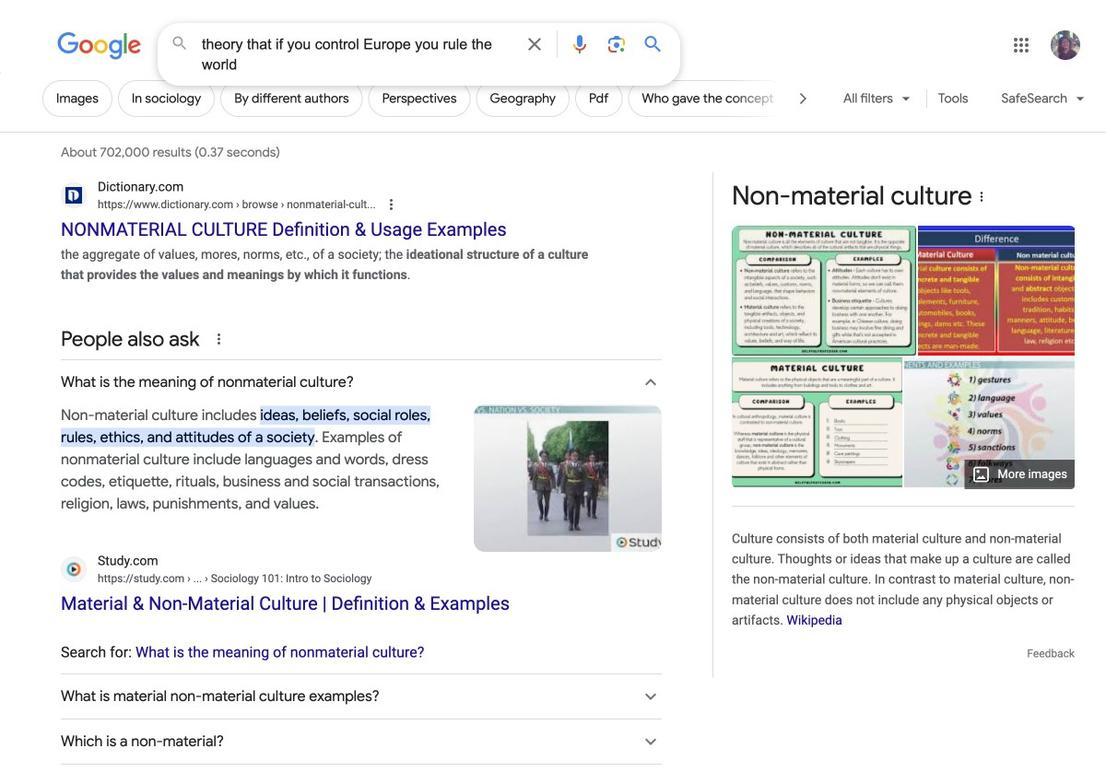 Task type: vqa. For each thing, say whether or not it's contained in the screenshot.
The Search text box
yes



Task type: locate. For each thing, give the bounding box(es) containing it.
None text field
[[98, 196, 376, 213], [233, 198, 376, 211], [98, 570, 372, 587], [98, 196, 376, 213], [233, 198, 376, 211], [98, 570, 372, 587]]

heading
[[732, 182, 972, 211]]

None text field
[[185, 572, 372, 585]]

material & non-material culture | definition & examples ... image
[[437, 404, 700, 552]]

None search field
[[0, 22, 680, 86]]

non-material culture | definition, components & examples ... image
[[874, 358, 1106, 488]]

search by voice image
[[569, 33, 591, 55]]

more options image
[[972, 188, 991, 206], [974, 190, 989, 204]]

search by image image
[[606, 33, 628, 55]]

about this result image
[[383, 194, 420, 215]]



Task type: describe. For each thing, give the bounding box(es) containing it.
helpfulprofessor.com/wp content/uploads/2023/02/no... image
[[732, 226, 916, 356]]

51 material culture examples (2024) image
[[725, 358, 909, 488]]

difference between material culture and non material culture image
[[881, 226, 1106, 356]]

Search text field
[[202, 34, 512, 77]]

google image
[[57, 32, 142, 60]]



